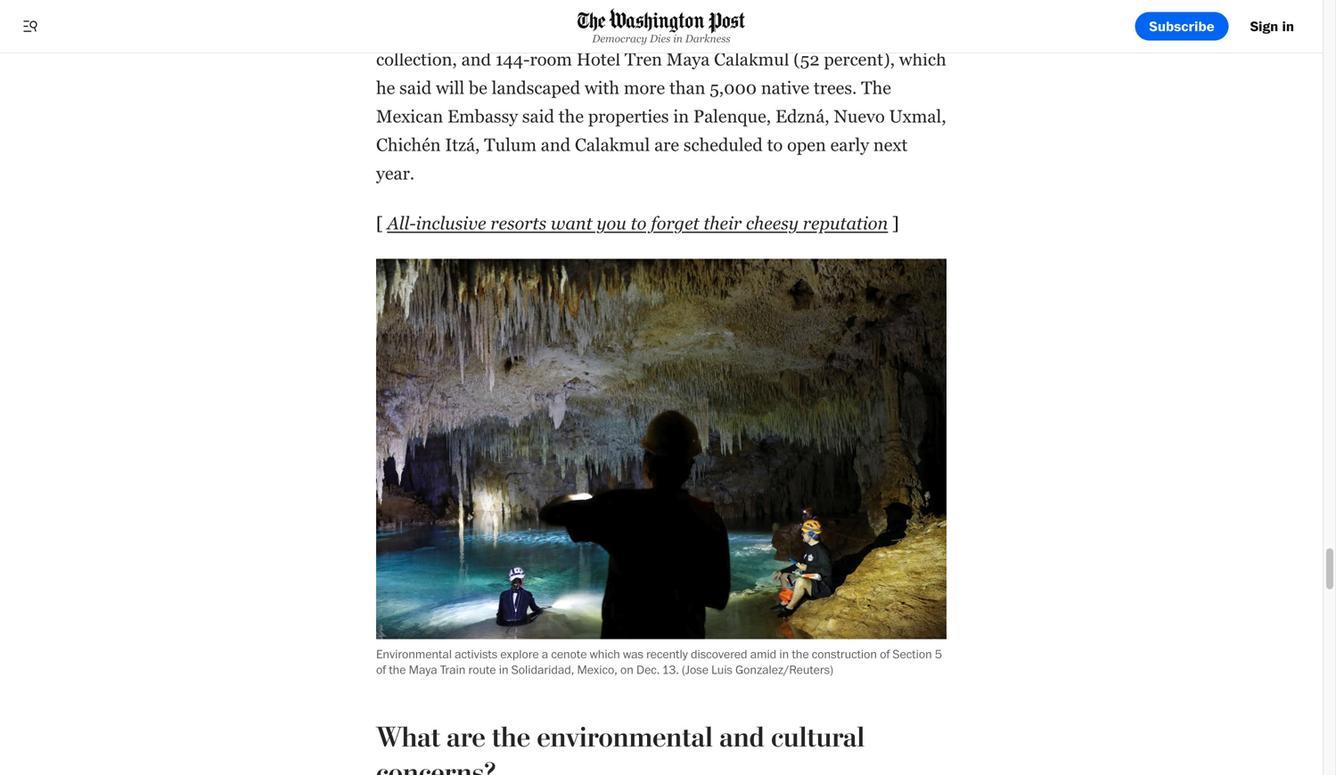 Task type: describe. For each thing, give the bounding box(es) containing it.
train
[[440, 663, 466, 678]]

sign in
[[1251, 17, 1295, 35]]

environmental
[[537, 721, 713, 756]]

solidaridad,
[[512, 663, 575, 678]]

the inside what are the environmental and cultural concerns?
[[492, 721, 531, 756]]

a
[[542, 647, 549, 662]]

environmental
[[376, 647, 452, 662]]

in right route
[[499, 663, 509, 678]]

0 horizontal spatial of
[[376, 663, 386, 678]]

tagline, democracy dies in darkness element
[[578, 33, 746, 45]]

sign in link
[[1237, 12, 1309, 41]]

you
[[597, 213, 627, 234]]

0 horizontal spatial the
[[389, 663, 406, 678]]

environmental activists explore a cenote which was recently discovered amid in the construction of section 5 of the maya train route in solidaridad, mexico, on dec. 13. (jose luis gonzalez/reuters)
[[376, 647, 943, 678]]

in up gonzalez/reuters)
[[780, 647, 789, 662]]

inclusive
[[416, 213, 486, 234]]

resorts
[[491, 213, 547, 234]]

activists
[[455, 647, 498, 662]]

on
[[621, 663, 634, 678]]

in right dies at top
[[673, 33, 683, 45]]

recently
[[647, 647, 688, 662]]

construction
[[812, 647, 878, 662]]

what
[[376, 721, 440, 756]]

are
[[447, 721, 486, 756]]

was
[[623, 647, 644, 662]]

cheesy
[[746, 213, 799, 234]]

all-inclusive resorts want you to forget their cheesy reputation link
[[387, 213, 889, 234]]

darkness
[[686, 33, 731, 45]]

forget
[[651, 213, 700, 234]]

want
[[551, 213, 593, 234]]

search and browse sections image
[[21, 17, 39, 35]]

all-inclusive resorts want you to forget their cheesy reputation
[[387, 213, 889, 234]]

section
[[893, 647, 932, 662]]

all-
[[387, 213, 416, 234]]



Task type: vqa. For each thing, say whether or not it's contained in the screenshot.
the Biden nominates labor lawyer Nicole Berner to 4th Circuit
no



Task type: locate. For each thing, give the bounding box(es) containing it.
democracy
[[592, 33, 647, 45]]

democracy dies in darkness link
[[578, 8, 746, 45]]

subscribe
[[1150, 17, 1215, 35]]

sign
[[1251, 17, 1279, 35]]

the
[[792, 647, 809, 662], [389, 663, 406, 678], [492, 721, 531, 756]]

discovered
[[691, 647, 748, 662]]

of left "section"
[[880, 647, 890, 662]]

what are the environmental and cultural concerns?
[[376, 721, 865, 776]]

their
[[704, 213, 742, 234]]

mexico,
[[577, 663, 618, 678]]

luis
[[712, 663, 733, 678]]

cultural
[[771, 721, 865, 756]]

and
[[720, 721, 765, 756]]

cenote
[[551, 647, 587, 662]]

gonzalez/reuters)
[[736, 663, 834, 678]]

of down environmental
[[376, 663, 386, 678]]

in
[[1283, 17, 1295, 35], [673, 33, 683, 45], [780, 647, 789, 662], [499, 663, 509, 678]]

concerns?
[[376, 757, 496, 776]]

2 horizontal spatial the
[[792, 647, 809, 662]]

route
[[469, 663, 496, 678]]

of
[[880, 647, 890, 662], [376, 663, 386, 678]]

1 horizontal spatial the
[[492, 721, 531, 756]]

reputation
[[803, 213, 889, 234]]

maya
[[409, 663, 438, 678]]

(jose
[[682, 663, 709, 678]]

subscribe link
[[1135, 12, 1229, 41]]

the right are
[[492, 721, 531, 756]]

5
[[935, 647, 943, 662]]

the up gonzalez/reuters)
[[792, 647, 809, 662]]

primary element
[[0, 0, 1323, 54]]

dies
[[650, 33, 671, 45]]

to
[[631, 213, 647, 234]]

dec.
[[637, 663, 660, 678]]

which
[[590, 647, 620, 662]]

the washington post homepage. image
[[578, 8, 746, 34]]

1 horizontal spatial of
[[880, 647, 890, 662]]

13.
[[663, 663, 679, 678]]

the down environmental
[[389, 663, 406, 678]]

democracy dies in darkness
[[592, 33, 731, 45]]

explore
[[501, 647, 539, 662]]

amid
[[751, 647, 777, 662]]

in right the sign
[[1283, 17, 1295, 35]]



